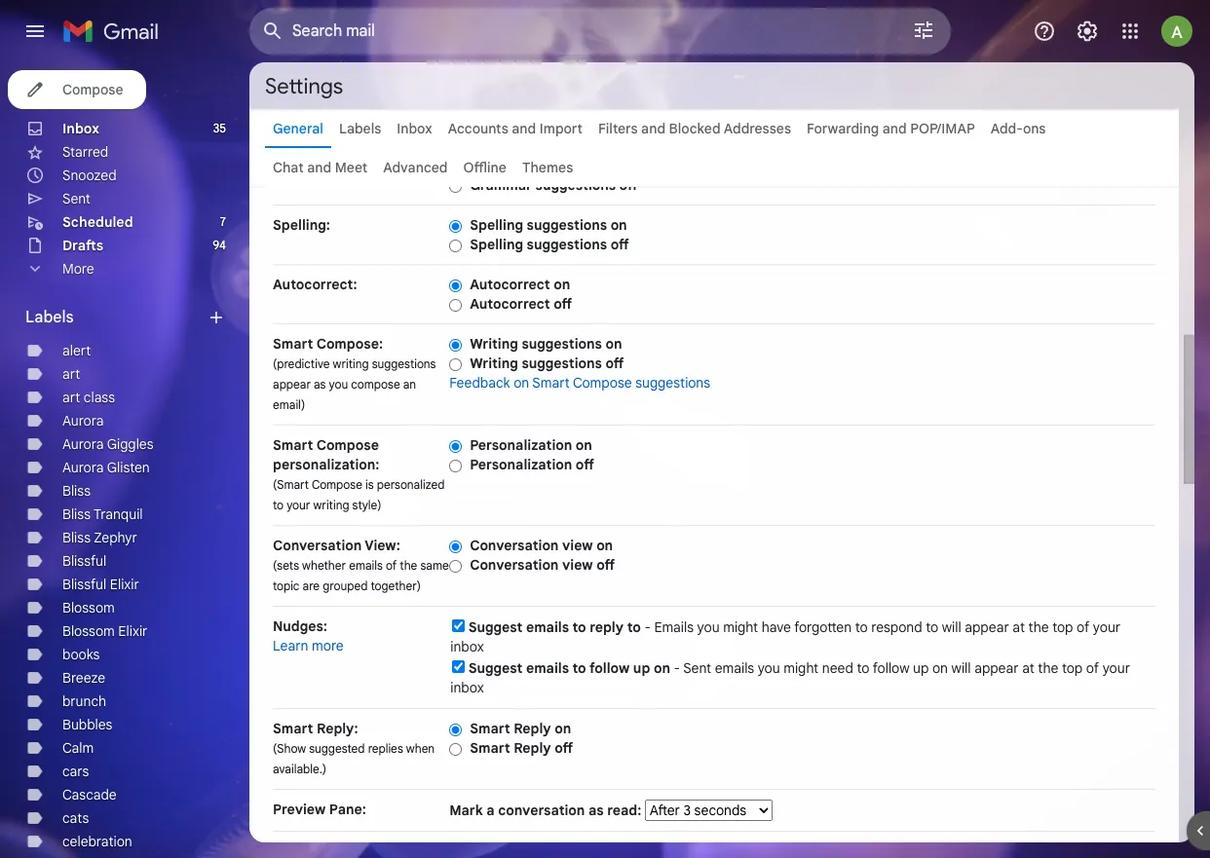 Task type: vqa. For each thing, say whether or not it's contained in the screenshot.


Task type: locate. For each thing, give the bounding box(es) containing it.
2 blissful from the top
[[62, 576, 106, 594]]

have
[[762, 619, 792, 637]]

smart inside "smart reply: (show suggested replies when available.)"
[[273, 720, 313, 738]]

1 vertical spatial writing
[[313, 498, 350, 513]]

inbox link up the starred "link"
[[62, 120, 99, 137]]

you inside the - sent emails you might need to follow up on will appear at the top of your inbox
[[758, 660, 781, 678]]

blissful down "blissful" "link" at the bottom of the page
[[62, 576, 106, 594]]

1 vertical spatial will
[[952, 660, 972, 678]]

1 horizontal spatial as
[[589, 802, 604, 820]]

0 vertical spatial might
[[724, 619, 759, 637]]

1 vertical spatial aurora
[[62, 436, 104, 453]]

sent down snoozed link
[[62, 190, 91, 208]]

1 horizontal spatial follow
[[873, 660, 910, 678]]

at inside the - sent emails you might need to follow up on will appear at the top of your inbox
[[1023, 660, 1035, 678]]

2 vertical spatial bliss
[[62, 529, 91, 547]]

1 suggest from the top
[[469, 619, 523, 637]]

1 blissful from the top
[[62, 553, 106, 570]]

reply up smart reply off
[[514, 720, 551, 738]]

compose inside button
[[62, 81, 123, 98]]

inbox up smart reply on radio
[[451, 679, 484, 697]]

conversation view: (sets whether emails of the same topic are grouped together)
[[273, 537, 449, 594]]

autocorrect down autocorrect on
[[470, 295, 550, 313]]

1 vertical spatial the
[[1029, 619, 1050, 637]]

gmail image
[[62, 12, 169, 51]]

2 personalization from the top
[[470, 456, 573, 474]]

up
[[634, 660, 651, 678], [914, 660, 929, 678]]

off for writing suggestions off
[[606, 355, 624, 372]]

1 vertical spatial top
[[1063, 660, 1083, 678]]

1 horizontal spatial might
[[784, 660, 819, 678]]

emails down suggest emails to reply to
[[526, 660, 569, 678]]

on inside the - sent emails you might need to follow up on will appear at the top of your inbox
[[933, 660, 949, 678]]

follow down respond
[[873, 660, 910, 678]]

top
[[1053, 619, 1074, 637], [1063, 660, 1083, 678]]

compose down 'writing suggestions off'
[[573, 374, 632, 392]]

2 vertical spatial appear
[[975, 660, 1019, 678]]

None search field
[[250, 8, 951, 55]]

elixir for blissful elixir
[[110, 576, 139, 594]]

smart inside smart compose: (predictive writing suggestions appear as you compose an email)
[[273, 335, 313, 353]]

aurora for aurora link at the left of the page
[[62, 412, 104, 430]]

1 vertical spatial bliss
[[62, 506, 91, 524]]

2 vertical spatial of
[[1087, 660, 1100, 678]]

2 autocorrect from the top
[[470, 295, 550, 313]]

ons
[[1024, 120, 1046, 137]]

will inside the - sent emails you might need to follow up on will appear at the top of your inbox
[[952, 660, 972, 678]]

inbox down conversation view off radio
[[451, 639, 484, 656]]

reply for off
[[514, 740, 551, 757]]

bliss link
[[62, 483, 91, 500]]

0 vertical spatial the
[[400, 559, 418, 573]]

top inside the - sent emails you might need to follow up on will appear at the top of your inbox
[[1063, 660, 1083, 678]]

starred
[[62, 143, 108, 161]]

1 autocorrect from the top
[[470, 276, 550, 293]]

view up conversation view off
[[563, 537, 593, 555]]

off down the spelling suggestions on
[[611, 236, 629, 253]]

off
[[620, 176, 638, 194], [611, 236, 629, 253], [554, 295, 572, 313], [606, 355, 624, 372], [576, 456, 594, 474], [597, 557, 615, 574], [555, 740, 573, 757]]

compose down gmail image
[[62, 81, 123, 98]]

0 vertical spatial aurora
[[62, 412, 104, 430]]

-
[[645, 619, 651, 637], [674, 660, 680, 678]]

0 vertical spatial reply
[[514, 720, 551, 738]]

0 horizontal spatial up
[[634, 660, 651, 678]]

aurora giggles
[[62, 436, 154, 453]]

0 vertical spatial view
[[563, 537, 593, 555]]

top inside - emails you might have forgotten to respond to will appear at the top of your inbox
[[1053, 619, 1074, 637]]

1 vertical spatial sent
[[684, 660, 712, 678]]

1 vertical spatial labels
[[25, 308, 74, 328]]

- inside the - sent emails you might need to follow up on will appear at the top of your inbox
[[674, 660, 680, 678]]

writing up feedback
[[470, 355, 518, 372]]

you down - emails you might have forgotten to respond to will appear at the top of your inbox
[[758, 660, 781, 678]]

writing for writing suggestions on
[[470, 335, 518, 353]]

blossom down blissful elixir link
[[62, 600, 115, 617]]

1 writing from the top
[[470, 335, 518, 353]]

and left the import at the top
[[512, 120, 536, 137]]

autocorrect for autocorrect off
[[470, 295, 550, 313]]

1 vertical spatial appear
[[965, 619, 1010, 637]]

inbox inside the - sent emails you might need to follow up on will appear at the top of your inbox
[[451, 679, 484, 697]]

autocorrect for autocorrect on
[[470, 276, 550, 293]]

0 horizontal spatial -
[[645, 619, 651, 637]]

2 art from the top
[[62, 389, 80, 407]]

art down alert link
[[62, 366, 80, 383]]

compose:
[[317, 335, 383, 353]]

smart up (show
[[273, 720, 313, 738]]

spelling for spelling suggestions off
[[470, 236, 523, 253]]

to inside smart compose personalization: (smart compose is personalized to your writing style)
[[273, 498, 284, 513]]

conversation up conversation view off
[[470, 537, 559, 555]]

1 vertical spatial art
[[62, 389, 80, 407]]

and for forwarding
[[883, 120, 907, 137]]

off up 'feedback on smart compose suggestions'
[[606, 355, 624, 372]]

art
[[62, 366, 80, 383], [62, 389, 80, 407]]

art class
[[62, 389, 115, 407]]

brunch link
[[62, 693, 106, 711]]

might left 'have'
[[724, 619, 759, 637]]

might down - emails you might have forgotten to respond to will appear at the top of your inbox
[[784, 660, 819, 678]]

alert
[[62, 342, 91, 360]]

personalization:
[[273, 456, 380, 474]]

follow down reply
[[590, 660, 630, 678]]

1 spelling from the top
[[470, 216, 523, 234]]

Personalization off radio
[[450, 459, 462, 474]]

0 vertical spatial writing
[[333, 357, 369, 371]]

0 vertical spatial inbox
[[451, 639, 484, 656]]

inbox inside - emails you might have forgotten to respond to will appear at the top of your inbox
[[451, 639, 484, 656]]

1 vertical spatial -
[[674, 660, 680, 678]]

topic
[[273, 579, 300, 594]]

off down smart reply on
[[555, 740, 573, 757]]

autocorrect up autocorrect off
[[470, 276, 550, 293]]

bliss for bliss link
[[62, 483, 91, 500]]

3 bliss from the top
[[62, 529, 91, 547]]

conversation view off
[[470, 557, 615, 574]]

smart reply off
[[470, 740, 573, 757]]

reply down smart reply on
[[514, 740, 551, 757]]

filters and blocked addresses
[[599, 120, 792, 137]]

you
[[329, 377, 348, 392], [698, 619, 720, 637], [758, 660, 781, 678]]

of inside conversation view: (sets whether emails of the same topic are grouped together)
[[386, 559, 397, 573]]

labels up meet at the left top of page
[[339, 120, 381, 137]]

1 vertical spatial might
[[784, 660, 819, 678]]

smart inside smart compose personalization: (smart compose is personalized to your writing style)
[[273, 437, 313, 454]]

on
[[611, 216, 628, 234], [554, 276, 571, 293], [606, 335, 622, 353], [514, 374, 530, 392], [576, 437, 593, 454], [597, 537, 613, 555], [654, 660, 671, 678], [933, 660, 949, 678], [555, 720, 572, 738]]

and right "filters" at the top of page
[[642, 120, 666, 137]]

and for filters
[[642, 120, 666, 137]]

reply for on
[[514, 720, 551, 738]]

inbox inside labels navigation
[[62, 120, 99, 137]]

sent link
[[62, 190, 91, 208]]

feedback
[[450, 374, 510, 392]]

0 vertical spatial appear
[[273, 377, 311, 392]]

snoozed
[[62, 167, 117, 184]]

scheduled link
[[62, 213, 133, 231]]

view:
[[365, 537, 400, 555]]

0 vertical spatial labels
[[339, 120, 381, 137]]

writing left style)
[[313, 498, 350, 513]]

bliss down bliss link
[[62, 506, 91, 524]]

1 blossom from the top
[[62, 600, 115, 617]]

writing suggestions on
[[470, 335, 622, 353]]

suggest up smart reply on
[[469, 660, 523, 678]]

0 vertical spatial of
[[386, 559, 397, 573]]

conversation view on
[[470, 537, 613, 555]]

2 inbox from the top
[[451, 679, 484, 697]]

0 vertical spatial art
[[62, 366, 80, 383]]

aurora down aurora link at the left of the page
[[62, 436, 104, 453]]

suggest for suggest emails to reply to
[[469, 619, 523, 637]]

off down "filters" at the top of page
[[620, 176, 638, 194]]

chat and meet link
[[273, 159, 368, 176]]

Grammar suggestions off radio
[[450, 179, 462, 194]]

0 vertical spatial top
[[1053, 619, 1074, 637]]

art class link
[[62, 389, 115, 407]]

2 vertical spatial the
[[1039, 660, 1059, 678]]

art for the art link
[[62, 366, 80, 383]]

alert link
[[62, 342, 91, 360]]

main menu image
[[23, 19, 47, 43]]

chat
[[273, 159, 304, 176]]

1 vertical spatial reply
[[514, 740, 551, 757]]

and for accounts
[[512, 120, 536, 137]]

1 horizontal spatial sent
[[684, 660, 712, 678]]

0 vertical spatial bliss
[[62, 483, 91, 500]]

0 vertical spatial blossom
[[62, 600, 115, 617]]

1 vertical spatial of
[[1077, 619, 1090, 637]]

conversation down conversation view on
[[470, 557, 559, 574]]

to left reply
[[573, 619, 587, 637]]

Smart Reply off radio
[[450, 743, 462, 757]]

1 horizontal spatial you
[[698, 619, 720, 637]]

smart for smart compose personalization: (smart compose is personalized to your writing style)
[[273, 437, 313, 454]]

spelling for spelling suggestions on
[[470, 216, 523, 234]]

blissful for blissful elixir
[[62, 576, 106, 594]]

up down suggest emails to reply to
[[634, 660, 651, 678]]

2 bliss from the top
[[62, 506, 91, 524]]

1 horizontal spatial -
[[674, 660, 680, 678]]

inbox link up advanced link
[[397, 120, 433, 137]]

emails down - emails you might have forgotten to respond to will appear at the top of your inbox
[[715, 660, 755, 678]]

- down 'emails'
[[674, 660, 680, 678]]

1 inbox from the left
[[62, 120, 99, 137]]

0 horizontal spatial labels
[[25, 308, 74, 328]]

0 vertical spatial writing
[[470, 335, 518, 353]]

0 vertical spatial suggest
[[469, 619, 523, 637]]

whether
[[302, 559, 346, 573]]

0 horizontal spatial inbox
[[62, 120, 99, 137]]

personalization up personalization off
[[470, 437, 573, 454]]

emails up suggest emails to follow up on
[[526, 619, 569, 637]]

inbox for 1st inbox "link" from right
[[397, 120, 433, 137]]

2 view from the top
[[563, 557, 593, 574]]

0 vertical spatial elixir
[[110, 576, 139, 594]]

reply:
[[317, 720, 358, 738]]

0 vertical spatial at
[[1013, 619, 1026, 637]]

2 suggest from the top
[[469, 660, 523, 678]]

None checkbox
[[453, 620, 465, 633], [453, 661, 465, 674], [453, 620, 465, 633], [453, 661, 465, 674]]

elixir down blissful elixir
[[118, 623, 148, 640]]

smart for smart reply on
[[470, 720, 510, 738]]

1 follow from the left
[[590, 660, 630, 678]]

0 horizontal spatial inbox link
[[62, 120, 99, 137]]

bliss up "blissful" "link" at the bottom of the page
[[62, 529, 91, 547]]

2 follow from the left
[[873, 660, 910, 678]]

your inside the - sent emails you might need to follow up on will appear at the top of your inbox
[[1103, 660, 1131, 678]]

smart for smart reply: (show suggested replies when available.)
[[273, 720, 313, 738]]

you right 'emails'
[[698, 619, 720, 637]]

add-
[[991, 120, 1024, 137]]

suggestions for grammar suggestions off
[[536, 176, 616, 194]]

- left 'emails'
[[645, 619, 651, 637]]

of inside the - sent emails you might need to follow up on will appear at the top of your inbox
[[1087, 660, 1100, 678]]

off up reply
[[597, 557, 615, 574]]

1 vertical spatial at
[[1023, 660, 1035, 678]]

and right the chat
[[307, 159, 332, 176]]

suggestions for writing suggestions off
[[522, 355, 602, 372]]

to left respond
[[856, 619, 868, 637]]

sent down 'emails'
[[684, 660, 712, 678]]

accounts and import
[[448, 120, 583, 137]]

1 vertical spatial personalization
[[470, 456, 573, 474]]

2 horizontal spatial you
[[758, 660, 781, 678]]

brunch
[[62, 693, 106, 711]]

0 vertical spatial will
[[942, 619, 962, 637]]

to right reply
[[627, 619, 641, 637]]

2 spelling from the top
[[470, 236, 523, 253]]

1 art from the top
[[62, 366, 80, 383]]

1 horizontal spatial inbox
[[397, 120, 433, 137]]

1 horizontal spatial labels
[[339, 120, 381, 137]]

1 personalization from the top
[[470, 437, 573, 454]]

2 blossom from the top
[[62, 623, 115, 640]]

1 vertical spatial inbox
[[451, 679, 484, 697]]

blissful elixir link
[[62, 576, 139, 594]]

1 up from the left
[[634, 660, 651, 678]]

inbox up advanced link
[[397, 120, 433, 137]]

off up writing suggestions on
[[554, 295, 572, 313]]

inbox
[[451, 639, 484, 656], [451, 679, 484, 697]]

and
[[512, 120, 536, 137], [642, 120, 666, 137], [883, 120, 907, 137], [307, 159, 332, 176]]

1 inbox link from the left
[[62, 120, 99, 137]]

2 up from the left
[[914, 660, 929, 678]]

suggest down conversation view off
[[469, 619, 523, 637]]

0 horizontal spatial as
[[314, 377, 326, 392]]

smart up personalization: on the bottom of the page
[[273, 437, 313, 454]]

labels inside navigation
[[25, 308, 74, 328]]

1 vertical spatial blossom
[[62, 623, 115, 640]]

the inside - emails you might have forgotten to respond to will appear at the top of your inbox
[[1029, 619, 1050, 637]]

- inside - emails you might have forgotten to respond to will appear at the top of your inbox
[[645, 619, 651, 637]]

settings
[[265, 73, 343, 99]]

the inside the - sent emails you might need to follow up on will appear at the top of your inbox
[[1039, 660, 1059, 678]]

emails inside the - sent emails you might need to follow up on will appear at the top of your inbox
[[715, 660, 755, 678]]

1 vertical spatial autocorrect
[[470, 295, 550, 313]]

your inside smart compose personalization: (smart compose is personalized to your writing style)
[[287, 498, 310, 513]]

to right need
[[857, 660, 870, 678]]

blossom for blossom elixir
[[62, 623, 115, 640]]

- emails you might have forgotten to respond to will appear at the top of your inbox
[[451, 619, 1121, 656]]

1 vertical spatial writing
[[470, 355, 518, 372]]

suggestions for spelling suggestions on
[[527, 216, 607, 234]]

together)
[[371, 579, 421, 594]]

reply
[[590, 619, 624, 637]]

0 vertical spatial personalization
[[470, 437, 573, 454]]

1 inbox from the top
[[451, 639, 484, 656]]

as inside smart compose: (predictive writing suggestions appear as you compose an email)
[[314, 377, 326, 392]]

art down the art link
[[62, 389, 80, 407]]

2 reply from the top
[[514, 740, 551, 757]]

Smart Reply on radio
[[450, 723, 462, 738]]

emails down view:
[[349, 559, 383, 573]]

1 vertical spatial elixir
[[118, 623, 148, 640]]

spelling down grammar
[[470, 216, 523, 234]]

Search mail text field
[[292, 21, 858, 41]]

you left compose
[[329, 377, 348, 392]]

personalization down personalization on
[[470, 456, 573, 474]]

personalization
[[470, 437, 573, 454], [470, 456, 573, 474]]

to down (smart
[[273, 498, 284, 513]]

inbox up the starred "link"
[[62, 120, 99, 137]]

pane:
[[329, 801, 367, 819]]

writing down compose:
[[333, 357, 369, 371]]

cats link
[[62, 810, 89, 828]]

sent inside labels navigation
[[62, 190, 91, 208]]

drafts
[[62, 237, 103, 254]]

1 view from the top
[[563, 537, 593, 555]]

to
[[273, 498, 284, 513], [573, 619, 587, 637], [627, 619, 641, 637], [856, 619, 868, 637], [926, 619, 939, 637], [573, 660, 587, 678], [857, 660, 870, 678]]

0 horizontal spatial might
[[724, 619, 759, 637]]

0 vertical spatial sent
[[62, 190, 91, 208]]

themes link
[[522, 159, 573, 176]]

2 vertical spatial you
[[758, 660, 781, 678]]

1 vertical spatial blissful
[[62, 576, 106, 594]]

bliss
[[62, 483, 91, 500], [62, 506, 91, 524], [62, 529, 91, 547]]

smart
[[273, 335, 313, 353], [533, 374, 570, 392], [273, 437, 313, 454], [273, 720, 313, 738], [470, 720, 510, 738], [470, 740, 510, 757]]

might inside the - sent emails you might need to follow up on will appear at the top of your inbox
[[784, 660, 819, 678]]

forwarding and pop/imap
[[807, 120, 976, 137]]

0 vertical spatial autocorrect
[[470, 276, 550, 293]]

aurora glisten
[[62, 459, 150, 477]]

off down personalization on
[[576, 456, 594, 474]]

compose button
[[8, 70, 147, 109]]

mark a conversation as read:
[[450, 802, 645, 820]]

0 vertical spatial as
[[314, 377, 326, 392]]

bliss up "bliss tranquil"
[[62, 483, 91, 500]]

1 reply from the top
[[514, 720, 551, 738]]

conversation inside conversation view: (sets whether emails of the same topic are grouped together)
[[273, 537, 362, 555]]

aurora down art class link
[[62, 412, 104, 430]]

of
[[386, 559, 397, 573], [1077, 619, 1090, 637], [1087, 660, 1100, 678]]

0 vertical spatial your
[[287, 498, 310, 513]]

elixir up blossom link
[[110, 576, 139, 594]]

compose
[[62, 81, 123, 98], [573, 374, 632, 392], [317, 437, 379, 454], [312, 478, 363, 492]]

email)
[[273, 398, 305, 412]]

1 vertical spatial as
[[589, 802, 604, 820]]

chat and meet
[[273, 159, 368, 176]]

conversation for conversation view off
[[470, 557, 559, 574]]

0 vertical spatial spelling
[[470, 216, 523, 234]]

off for conversation view off
[[597, 557, 615, 574]]

0 vertical spatial blissful
[[62, 553, 106, 570]]

2 vertical spatial your
[[1103, 660, 1131, 678]]

smart down 'writing suggestions off'
[[533, 374, 570, 392]]

cascade link
[[62, 787, 117, 804]]

1 horizontal spatial up
[[914, 660, 929, 678]]

as down (predictive
[[314, 377, 326, 392]]

0 horizontal spatial sent
[[62, 190, 91, 208]]

2 inbox from the left
[[397, 120, 433, 137]]

aurora for aurora giggles
[[62, 436, 104, 453]]

1 bliss from the top
[[62, 483, 91, 500]]

emails inside conversation view: (sets whether emails of the same topic are grouped together)
[[349, 559, 383, 573]]

books
[[62, 646, 100, 664]]

0 vertical spatial -
[[645, 619, 651, 637]]

up down respond
[[914, 660, 929, 678]]

blissful elixir
[[62, 576, 139, 594]]

aurora up bliss link
[[62, 459, 104, 477]]

compose down personalization: on the bottom of the page
[[312, 478, 363, 492]]

blossom down blossom link
[[62, 623, 115, 640]]

inbox
[[62, 120, 99, 137], [397, 120, 433, 137]]

emails
[[655, 619, 694, 637]]

the inside conversation view: (sets whether emails of the same topic are grouped together)
[[400, 559, 418, 573]]

blossom
[[62, 600, 115, 617], [62, 623, 115, 640]]

smart right "smart reply off" radio
[[470, 740, 510, 757]]

smart up (predictive
[[273, 335, 313, 353]]

writing right writing suggestions on option
[[470, 335, 518, 353]]

suggestions for spelling suggestions off
[[527, 236, 607, 253]]

autocorrect:
[[273, 276, 357, 293]]

0 vertical spatial you
[[329, 377, 348, 392]]

advanced
[[383, 159, 448, 176]]

0 horizontal spatial follow
[[590, 660, 630, 678]]

Conversation view off radio
[[450, 559, 462, 574]]

aurora giggles link
[[62, 436, 154, 453]]

labels up alert link
[[25, 308, 74, 328]]

2 writing from the top
[[470, 355, 518, 372]]

writing inside smart compose: (predictive writing suggestions appear as you compose an email)
[[333, 357, 369, 371]]

1 vertical spatial your
[[1094, 619, 1121, 637]]

1 aurora from the top
[[62, 412, 104, 430]]

Spelling suggestions off radio
[[450, 239, 462, 253]]

1 vertical spatial you
[[698, 619, 720, 637]]

aurora link
[[62, 412, 104, 430]]

labels heading
[[25, 308, 207, 328]]

zephyr
[[94, 529, 137, 547]]

2 aurora from the top
[[62, 436, 104, 453]]

feedback on smart compose suggestions
[[450, 374, 711, 392]]

1 vertical spatial suggest
[[469, 660, 523, 678]]

smart right smart reply on radio
[[470, 720, 510, 738]]

as left read:
[[589, 802, 604, 820]]

1 vertical spatial view
[[563, 557, 593, 574]]

2 vertical spatial aurora
[[62, 459, 104, 477]]

3 aurora from the top
[[62, 459, 104, 477]]

view down conversation view on
[[563, 557, 593, 574]]

1 vertical spatial spelling
[[470, 236, 523, 253]]

1 horizontal spatial inbox link
[[397, 120, 433, 137]]

0 horizontal spatial you
[[329, 377, 348, 392]]

general
[[273, 120, 324, 137]]

conversation up whether
[[273, 537, 362, 555]]

spelling right spelling suggestions off option
[[470, 236, 523, 253]]

labels link
[[339, 120, 381, 137]]

and left the pop/imap
[[883, 120, 907, 137]]

blissful down bliss zephyr
[[62, 553, 106, 570]]



Task type: describe. For each thing, give the bounding box(es) containing it.
filters and blocked addresses link
[[599, 120, 792, 137]]

feedback on smart compose suggestions link
[[450, 374, 711, 392]]

nudges: learn more
[[273, 618, 344, 655]]

aurora for aurora glisten
[[62, 459, 104, 477]]

grouped
[[323, 579, 368, 594]]

when
[[406, 742, 435, 757]]

spelling:
[[273, 216, 330, 234]]

conversation for conversation view on
[[470, 537, 559, 555]]

giggles
[[107, 436, 154, 453]]

blossom link
[[62, 600, 115, 617]]

meet
[[335, 159, 368, 176]]

writing suggestions off
[[470, 355, 624, 372]]

Writing suggestions on radio
[[450, 338, 462, 353]]

forwarding
[[807, 120, 880, 137]]

breeze
[[62, 670, 105, 687]]

will inside - emails you might have forgotten to respond to will appear at the top of your inbox
[[942, 619, 962, 637]]

- for emails
[[645, 619, 651, 637]]

up inside the - sent emails you might need to follow up on will appear at the top of your inbox
[[914, 660, 929, 678]]

Writing suggestions off radio
[[450, 358, 462, 372]]

style)
[[352, 498, 382, 513]]

Spelling suggestions on radio
[[450, 219, 462, 234]]

settings image
[[1076, 19, 1100, 43]]

(smart
[[273, 478, 309, 492]]

appear inside smart compose: (predictive writing suggestions appear as you compose an email)
[[273, 377, 311, 392]]

follow inside the - sent emails you might need to follow up on will appear at the top of your inbox
[[873, 660, 910, 678]]

art for art class
[[62, 389, 80, 407]]

aurora glisten link
[[62, 459, 150, 477]]

forgotten
[[795, 619, 852, 637]]

appear inside the - sent emails you might need to follow up on will appear at the top of your inbox
[[975, 660, 1019, 678]]

to right respond
[[926, 619, 939, 637]]

Autocorrect off radio
[[450, 298, 462, 313]]

general link
[[273, 120, 324, 137]]

autocorrect on
[[470, 276, 571, 293]]

personalization on
[[470, 437, 593, 454]]

forwarding and pop/imap link
[[807, 120, 976, 137]]

compose up personalization: on the bottom of the page
[[317, 437, 379, 454]]

same
[[421, 559, 449, 573]]

personalized
[[377, 478, 445, 492]]

calm
[[62, 740, 94, 757]]

suggestions inside smart compose: (predictive writing suggestions appear as you compose an email)
[[372, 357, 436, 371]]

you inside - emails you might have forgotten to respond to will appear at the top of your inbox
[[698, 619, 720, 637]]

and for chat
[[307, 159, 332, 176]]

search mail image
[[255, 14, 291, 49]]

offline link
[[464, 159, 507, 176]]

view for off
[[563, 557, 593, 574]]

writing inside smart compose personalization: (smart compose is personalized to your writing style)
[[313, 498, 350, 513]]

starred link
[[62, 143, 108, 161]]

tranquil
[[94, 506, 143, 524]]

cascade
[[62, 787, 117, 804]]

available.)
[[273, 762, 327, 777]]

bliss for bliss tranquil
[[62, 506, 91, 524]]

personalization off
[[470, 456, 594, 474]]

import
[[540, 120, 583, 137]]

off for spelling suggestions off
[[611, 236, 629, 253]]

inbox for first inbox "link" from the left
[[62, 120, 99, 137]]

to inside the - sent emails you might need to follow up on will appear at the top of your inbox
[[857, 660, 870, 678]]

at inside - emails you might have forgotten to respond to will appear at the top of your inbox
[[1013, 619, 1026, 637]]

compose
[[351, 377, 400, 392]]

Personalization on radio
[[450, 439, 462, 454]]

personalization for personalization off
[[470, 456, 573, 474]]

labels navigation
[[0, 62, 250, 859]]

bliss zephyr link
[[62, 529, 137, 547]]

scheduled
[[62, 213, 133, 231]]

blissful for "blissful" "link" at the bottom of the page
[[62, 553, 106, 570]]

- sent emails you might need to follow up on will appear at the top of your inbox
[[451, 660, 1131, 697]]

accounts
[[448, 120, 509, 137]]

off for smart reply off
[[555, 740, 573, 757]]

advanced search options image
[[905, 11, 944, 50]]

you inside smart compose: (predictive writing suggestions appear as you compose an email)
[[329, 377, 348, 392]]

pop/imap
[[911, 120, 976, 137]]

conversation for conversation view: (sets whether emails of the same topic are grouped together)
[[273, 537, 362, 555]]

celebration link
[[62, 834, 132, 851]]

might inside - emails you might have forgotten to respond to will appear at the top of your inbox
[[724, 619, 759, 637]]

blissful link
[[62, 553, 106, 570]]

personalization for personalization on
[[470, 437, 573, 454]]

blossom for blossom link
[[62, 600, 115, 617]]

spelling suggestions on
[[470, 216, 628, 234]]

(show
[[273, 742, 306, 757]]

2 inbox link from the left
[[397, 120, 433, 137]]

add-ons
[[991, 120, 1046, 137]]

suggest emails to reply to
[[469, 619, 641, 637]]

books link
[[62, 646, 100, 664]]

- for sent
[[674, 660, 680, 678]]

(predictive
[[273, 357, 330, 371]]

94
[[213, 238, 226, 252]]

add-ons link
[[991, 120, 1046, 137]]

suggestions for writing suggestions on
[[522, 335, 602, 353]]

appear inside - emails you might have forgotten to respond to will appear at the top of your inbox
[[965, 619, 1010, 637]]

labels for labels heading
[[25, 308, 74, 328]]

more
[[62, 260, 94, 278]]

view for on
[[563, 537, 593, 555]]

(sets
[[273, 559, 299, 573]]

of inside - emails you might have forgotten to respond to will appear at the top of your inbox
[[1077, 619, 1090, 637]]

35
[[213, 121, 226, 136]]

your inside - emails you might have forgotten to respond to will appear at the top of your inbox
[[1094, 619, 1121, 637]]

preview pane:
[[273, 801, 367, 819]]

snoozed link
[[62, 167, 117, 184]]

sent inside the - sent emails you might need to follow up on will appear at the top of your inbox
[[684, 660, 712, 678]]

replies
[[368, 742, 403, 757]]

conversation
[[498, 802, 585, 820]]

Autocorrect on radio
[[450, 279, 462, 293]]

blossom elixir
[[62, 623, 148, 640]]

Conversation view on radio
[[450, 540, 462, 555]]

accounts and import link
[[448, 120, 583, 137]]

off for grammar suggestions off
[[620, 176, 638, 194]]

blossom elixir link
[[62, 623, 148, 640]]

addresses
[[724, 120, 792, 137]]

calm link
[[62, 740, 94, 757]]

suggest emails to follow up on
[[469, 660, 671, 678]]

labels for labels link
[[339, 120, 381, 137]]

7
[[220, 214, 226, 229]]

bliss tranquil
[[62, 506, 143, 524]]

bliss for bliss zephyr
[[62, 529, 91, 547]]

suggest for suggest emails to follow up on
[[469, 660, 523, 678]]

writing for writing suggestions off
[[470, 355, 518, 372]]

smart reply: (show suggested replies when available.)
[[273, 720, 435, 777]]

drafts link
[[62, 237, 103, 254]]

is
[[366, 478, 374, 492]]

grammar suggestions off
[[470, 176, 638, 194]]

bliss tranquil link
[[62, 506, 143, 524]]

bubbles
[[62, 717, 113, 734]]

smart compose personalization: (smart compose is personalized to your writing style)
[[273, 437, 445, 513]]

to down suggest emails to reply to
[[573, 660, 587, 678]]

smart for smart reply off
[[470, 740, 510, 757]]

support image
[[1033, 19, 1057, 43]]

smart for smart compose: (predictive writing suggestions appear as you compose an email)
[[273, 335, 313, 353]]

elixir for blossom elixir
[[118, 623, 148, 640]]

a
[[487, 802, 495, 820]]

an
[[403, 377, 416, 392]]

more
[[312, 638, 344, 655]]

spelling suggestions off
[[470, 236, 629, 253]]



